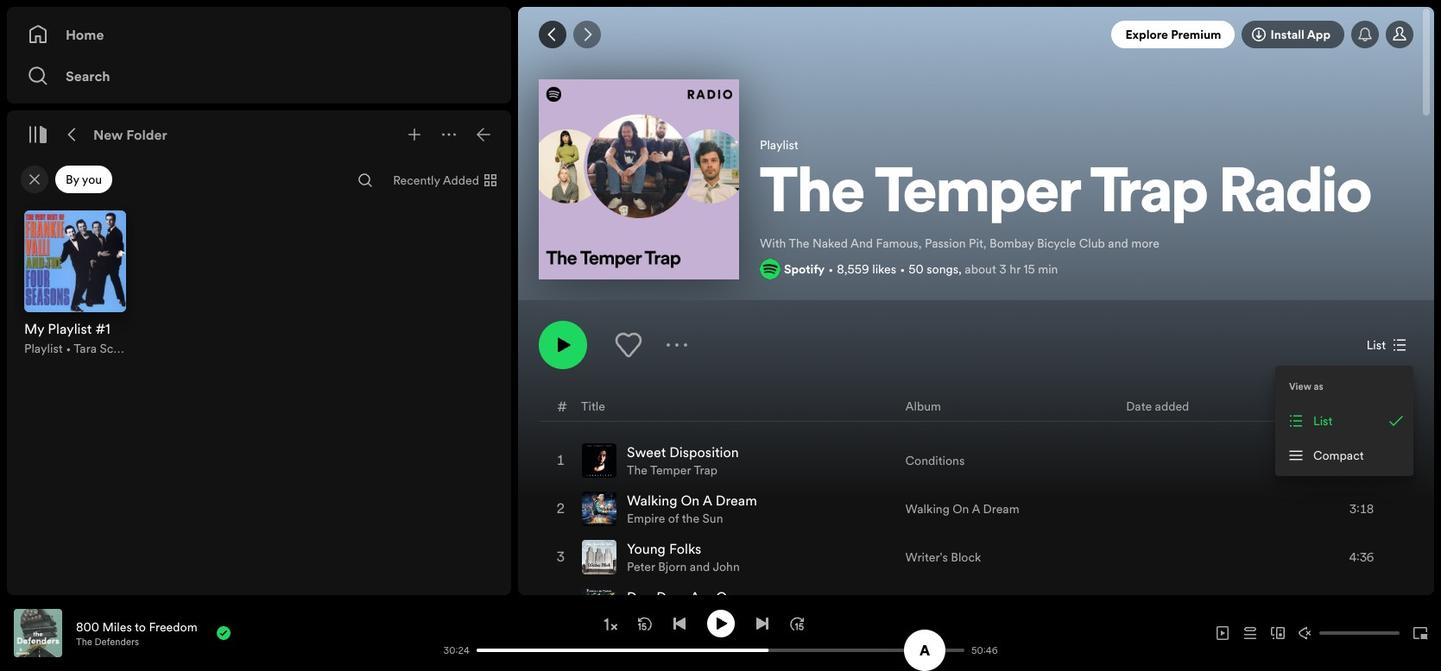 Task type: vqa. For each thing, say whether or not it's contained in the screenshot.
Tal in the She's so High Tal Bachman
no



Task type: describe. For each thing, give the bounding box(es) containing it.
young folks peter bjorn and john
[[627, 540, 740, 576]]

conditions link
[[906, 453, 965, 470]]

# column header
[[557, 391, 567, 421]]

skip forward 15 seconds image
[[790, 617, 804, 631]]

the temper trap link
[[627, 462, 718, 479]]

a for walking on a dream
[[972, 501, 980, 518]]

min
[[1038, 261, 1058, 278]]

walking on a dream cell
[[582, 486, 764, 533]]

clear filters image
[[28, 173, 41, 187]]

new folder button
[[90, 121, 171, 149]]

player controls element
[[281, 610, 1006, 658]]

to
[[135, 619, 146, 636]]

john
[[713, 559, 740, 576]]

recently added
[[393, 172, 479, 189]]

by you
[[66, 171, 102, 188]]

the defenders link
[[76, 636, 139, 649]]

the inside sweet disposition the temper trap
[[627, 462, 648, 479]]

2 cell from the left
[[906, 583, 1027, 630]]

added
[[443, 172, 479, 189]]

install
[[1271, 26, 1305, 43]]

3:50
[[1350, 453, 1374, 470]]

naked
[[813, 235, 848, 252]]

playlist for playlist •
[[24, 340, 63, 358]]

menu containing list
[[1276, 366, 1414, 477]]

date
[[1126, 398, 1152, 415]]

the temper trap radio with the naked and famous, passion pit, bombay bicycle club and more
[[760, 165, 1372, 252]]

search in your library image
[[359, 174, 372, 187]]

new folder
[[93, 125, 167, 144]]

the temper trap radio grid
[[519, 390, 1434, 672]]

view
[[1289, 380, 1312, 393]]

with
[[760, 235, 786, 252]]

recently
[[393, 172, 440, 189]]

trap inside the "the temper trap radio with the naked and famous, passion pit, bombay bicycle club and more"
[[1091, 165, 1209, 227]]

spotify
[[784, 261, 825, 278]]

dream for walking on a dream
[[983, 501, 1020, 518]]

# row
[[540, 391, 1413, 422]]

sun
[[703, 510, 723, 528]]

compact
[[1314, 447, 1364, 465]]

3:50 cell
[[1310, 438, 1398, 485]]

search link
[[28, 59, 491, 93]]

volume off image
[[1299, 627, 1313, 641]]

go back image
[[546, 28, 560, 41]]

album
[[906, 398, 941, 415]]

800 miles to freedom link
[[76, 619, 197, 636]]

trap inside sweet disposition the temper trap
[[694, 462, 718, 479]]

you
[[82, 171, 102, 188]]

are
[[690, 588, 713, 607]]

0 vertical spatial list
[[1367, 337, 1386, 354]]

writer's
[[906, 549, 948, 567]]

more
[[1132, 235, 1160, 252]]

writer's block
[[906, 549, 981, 567]]

50:46
[[972, 645, 998, 658]]

Recently Added, Grid view field
[[379, 167, 508, 194]]

young folks cell
[[582, 535, 747, 581]]

8,559
[[837, 261, 869, 278]]

miles
[[102, 619, 132, 636]]

800 miles to freedom the defenders
[[76, 619, 197, 649]]

and inside the "the temper trap radio with the naked and famous, passion pit, bombay bicycle club and more"
[[1108, 235, 1129, 252]]

0 horizontal spatial list
[[1314, 413, 1333, 430]]

By you checkbox
[[55, 166, 112, 193]]

top bar and user menu element
[[518, 7, 1435, 62]]

and
[[851, 235, 873, 252]]

none search field inside main element
[[352, 167, 379, 194]]

,
[[959, 261, 962, 278]]

temper inside sweet disposition the temper trap
[[650, 462, 691, 479]]

walking for walking on a dream
[[906, 501, 950, 518]]

List button
[[1360, 332, 1414, 359]]

the
[[682, 510, 700, 528]]

folder
[[126, 125, 167, 144]]

group inside main element
[[14, 200, 136, 368]]

15
[[1024, 261, 1035, 278]]

8,559 likes
[[837, 261, 897, 278]]

block
[[951, 549, 981, 567]]

0 horizontal spatial walking on a dream link
[[627, 491, 757, 510]]

disposition
[[670, 443, 739, 462]]

sweet disposition the temper trap
[[627, 443, 739, 479]]

songs
[[927, 261, 959, 278]]

defenders
[[95, 636, 139, 649]]

the inside 800 miles to freedom the defenders
[[76, 636, 92, 649]]

the temper trap radio image
[[539, 79, 739, 280]]

on for walking on a dream empire of the sun
[[681, 491, 700, 510]]

dog
[[627, 588, 653, 607]]

dog days are over link
[[627, 588, 747, 607]]

dream for walking on a dream empire of the sun
[[716, 491, 757, 510]]

hr
[[1010, 261, 1021, 278]]

bicycle
[[1037, 235, 1076, 252]]

of
[[668, 510, 679, 528]]

on for walking on a dream
[[953, 501, 969, 518]]

over
[[716, 588, 747, 607]]

3:18 cell
[[1310, 486, 1398, 533]]

800
[[76, 619, 99, 636]]



Task type: locate. For each thing, give the bounding box(es) containing it.
walking down the temper trap link on the bottom left
[[627, 491, 678, 510]]

1 horizontal spatial and
[[1108, 235, 1129, 252]]

cell down 4:36
[[1310, 583, 1398, 630]]

sweet
[[627, 443, 666, 462]]

skip back 15 seconds image
[[638, 617, 652, 631]]

trap up walking on a dream empire of the sun
[[694, 462, 718, 479]]

temper
[[875, 165, 1080, 227], [650, 462, 691, 479]]

#
[[557, 397, 567, 416]]

0 vertical spatial temper
[[875, 165, 1080, 227]]

new
[[93, 125, 123, 144]]

walking inside walking on a dream empire of the sun
[[627, 491, 678, 510]]

a for walking on a dream empire of the sun
[[703, 491, 712, 510]]

menu
[[1276, 366, 1414, 477]]

1 horizontal spatial walking on a dream link
[[906, 501, 1020, 518]]

peter bjorn and john link
[[627, 559, 740, 576]]

playlist for playlist
[[760, 136, 799, 153]]

walking
[[627, 491, 678, 510], [906, 501, 950, 518]]

club
[[1079, 235, 1105, 252]]

a inside walking on a dream empire of the sun
[[703, 491, 712, 510]]

sweet disposition cell
[[582, 438, 746, 485]]

explore
[[1126, 26, 1168, 43]]

0 horizontal spatial playlist
[[24, 340, 63, 358]]

and right club
[[1108, 235, 1129, 252]]

bjorn
[[658, 559, 687, 576]]

peter
[[627, 559, 655, 576]]

0 vertical spatial playlist
[[760, 136, 799, 153]]

0 horizontal spatial dream
[[716, 491, 757, 510]]

1 horizontal spatial a
[[972, 501, 980, 518]]

on up 'block'
[[953, 501, 969, 518]]

empire
[[627, 510, 665, 528]]

dream inside walking on a dream empire of the sun
[[716, 491, 757, 510]]

conditions
[[906, 453, 965, 470]]

sweet disposition link
[[627, 443, 739, 462]]

3
[[1000, 261, 1007, 278]]

0 horizontal spatial a
[[703, 491, 712, 510]]

1 vertical spatial and
[[690, 559, 710, 576]]

passion
[[925, 235, 966, 252]]

playlist •
[[24, 340, 74, 358]]

group
[[14, 200, 136, 368]]

change speed image
[[602, 617, 619, 634]]

explore premium button
[[1112, 21, 1235, 48]]

spotify link
[[784, 261, 825, 278]]

on
[[681, 491, 700, 510], [953, 501, 969, 518]]

list down as
[[1314, 413, 1333, 430]]

bombay
[[990, 235, 1034, 252]]

a right the the
[[703, 491, 712, 510]]

1 horizontal spatial on
[[953, 501, 969, 518]]

home link
[[28, 17, 491, 52]]

30:24
[[444, 645, 470, 658]]

walking up writer's
[[906, 501, 950, 518]]

writer's block link
[[906, 549, 981, 567]]

1 vertical spatial playlist
[[24, 340, 63, 358]]

0 horizontal spatial temper
[[650, 462, 691, 479]]

and left john on the bottom of page
[[690, 559, 710, 576]]

temper inside the "the temper trap radio with the naked and famous, passion pit, bombay bicycle club and more"
[[875, 165, 1080, 227]]

added
[[1155, 398, 1190, 415]]

premium
[[1171, 26, 1222, 43]]

young
[[627, 540, 666, 559]]

spotify image
[[760, 259, 781, 280]]

1 vertical spatial temper
[[650, 462, 691, 479]]

now playing view image
[[41, 618, 54, 631]]

go forward image
[[580, 28, 594, 41]]

0 horizontal spatial walking
[[627, 491, 678, 510]]

0 vertical spatial trap
[[1091, 165, 1209, 227]]

a up 'block'
[[972, 501, 980, 518]]

folks
[[669, 540, 702, 559]]

explore premium
[[1126, 26, 1222, 43]]

on right of
[[681, 491, 700, 510]]

title
[[581, 398, 605, 415]]

cell
[[554, 583, 568, 630], [906, 583, 1027, 630], [1310, 583, 1398, 630]]

1 horizontal spatial list
[[1367, 337, 1386, 354]]

group containing playlist
[[14, 200, 136, 368]]

cell down 'block'
[[906, 583, 1027, 630]]

on inside walking on a dream empire of the sun
[[681, 491, 700, 510]]

1 vertical spatial trap
[[694, 462, 718, 479]]

0 horizontal spatial trap
[[694, 462, 718, 479]]

1 vertical spatial list
[[1314, 413, 1333, 430]]

famous,
[[876, 235, 922, 252]]

1 cell from the left
[[554, 583, 568, 630]]

None search field
[[352, 167, 379, 194]]

dog days are over
[[627, 588, 747, 607]]

1 horizontal spatial walking
[[906, 501, 950, 518]]

cell left change speed icon
[[554, 583, 568, 630]]

connect to a device image
[[1271, 627, 1285, 641]]

radio
[[1220, 165, 1372, 227]]

1 horizontal spatial trap
[[1091, 165, 1209, 227]]

and
[[1108, 235, 1129, 252], [690, 559, 710, 576]]

column header
[[1358, 391, 1399, 421]]

•
[[66, 340, 71, 358]]

about
[[965, 261, 997, 278]]

empire of the sun link
[[627, 510, 723, 528]]

walking on a dream
[[906, 501, 1020, 518]]

what's new image
[[1359, 28, 1372, 41]]

trap up more
[[1091, 165, 1209, 227]]

days
[[657, 588, 687, 607]]

install app
[[1271, 26, 1331, 43]]

view as
[[1289, 380, 1324, 393]]

50
[[909, 261, 924, 278]]

date added
[[1126, 398, 1190, 415]]

walking for walking on a dream empire of the sun
[[627, 491, 678, 510]]

0 horizontal spatial and
[[690, 559, 710, 576]]

likes
[[872, 261, 897, 278]]

4:36
[[1350, 549, 1374, 567]]

3:18
[[1350, 501, 1374, 518]]

walking on a dream link
[[627, 491, 757, 510], [906, 501, 1020, 518]]

1 horizontal spatial playlist
[[760, 136, 799, 153]]

playlist
[[760, 136, 799, 153], [24, 340, 63, 358]]

main element
[[7, 7, 511, 596]]

0 vertical spatial and
[[1108, 235, 1129, 252]]

compact button
[[1279, 439, 1410, 473]]

2 horizontal spatial cell
[[1310, 583, 1398, 630]]

play image
[[714, 617, 728, 631]]

by
[[66, 171, 79, 188]]

previous image
[[672, 617, 686, 631]]

list button
[[1279, 404, 1410, 439]]

now playing: 800 miles to freedom by the defenders footer
[[14, 610, 435, 658]]

the
[[760, 165, 865, 227], [789, 235, 810, 252], [627, 462, 648, 479], [76, 636, 92, 649]]

home
[[66, 25, 104, 44]]

dream
[[716, 491, 757, 510], [983, 501, 1020, 518]]

1 horizontal spatial cell
[[906, 583, 1027, 630]]

0 horizontal spatial on
[[681, 491, 700, 510]]

1 horizontal spatial temper
[[875, 165, 1080, 227]]

walking on a dream empire of the sun
[[627, 491, 757, 528]]

young folks link
[[627, 540, 702, 559]]

1 horizontal spatial dream
[[983, 501, 1020, 518]]

pit,
[[969, 235, 987, 252]]

0 horizontal spatial cell
[[554, 583, 568, 630]]

3 cell from the left
[[1310, 583, 1398, 630]]

playlist inside 'group'
[[24, 340, 63, 358]]

freedom
[[149, 619, 197, 636]]

install app link
[[1242, 21, 1345, 48]]

50 songs , about 3 hr 15 min
[[909, 261, 1058, 278]]

app
[[1307, 26, 1331, 43]]

trap
[[1091, 165, 1209, 227], [694, 462, 718, 479]]

a
[[703, 491, 712, 510], [972, 501, 980, 518]]

as
[[1314, 380, 1324, 393]]

and inside young folks peter bjorn and john
[[690, 559, 710, 576]]

list
[[1367, 337, 1386, 354], [1314, 413, 1333, 430]]

list up list button
[[1367, 337, 1386, 354]]

next image
[[755, 617, 769, 631]]



